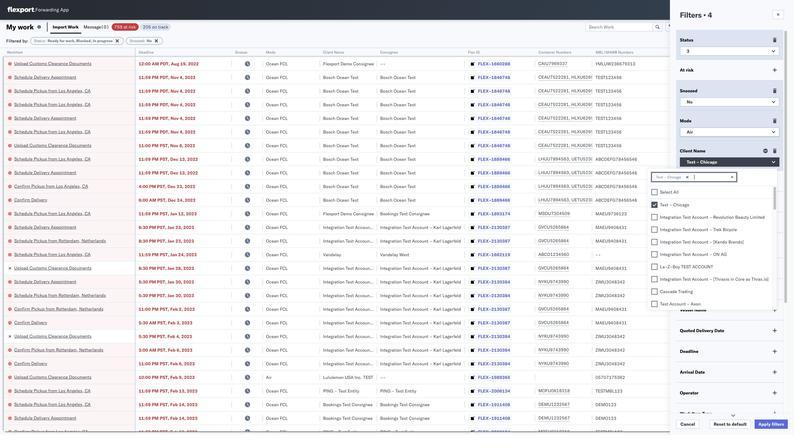 Task type: describe. For each thing, give the bounding box(es) containing it.
22 ocean fcl from the top
[[266, 348, 288, 354]]

pickup for 8:30 pm pst, jan 23, 2023 schedule pickup from rotterdam, netherlands button
[[34, 238, 47, 244]]

4:00
[[139, 184, 148, 190]]

abcdefg78456546 for schedule delivery appointment
[[596, 170, 638, 176]]

3 schedule pickup from los angeles, ca link from the top
[[14, 129, 91, 135]]

1660288
[[492, 61, 511, 67]]

5 schedule pickup from los angeles, ca link from the top
[[14, 211, 91, 217]]

test
[[706, 416, 714, 422]]

1 schedule pickup from los angeles, ca link from the top
[[14, 88, 91, 94]]

2023 down 11:59 pm pst, feb 13, 2023
[[187, 403, 198, 408]]

filtered
[[6, 38, 21, 44]]

6:00 am pst, dec 24, 2022
[[139, 198, 196, 203]]

numbers for mbl/mawb numbers
[[619, 50, 634, 55]]

1 vertical spatial air
[[266, 375, 272, 381]]

resize handle column header for consignee
[[458, 48, 466, 436]]

3 5:30 from the top
[[139, 321, 148, 326]]

pst, up 6:00 am pst, dec 24, 2022
[[157, 184, 167, 190]]

1 horizontal spatial operator
[[706, 50, 721, 55]]

departure port
[[681, 179, 712, 184]]

1 30, from the top
[[176, 280, 182, 285]]

confirm delivery button for 11:00 pm pst, feb 6, 2023
[[14, 361, 47, 368]]

11 fcl from the top
[[280, 198, 288, 203]]

13 schedule from the top
[[14, 293, 33, 299]]

2 hlxu6269489, from the top
[[572, 88, 604, 94]]

am for 5:30
[[149, 321, 156, 326]]

to
[[727, 422, 732, 428]]

4 clearance from the top
[[48, 334, 68, 340]]

05707175362
[[596, 375, 626, 381]]

integration test account - revolution beauty limited
[[661, 215, 766, 220]]

5 flex- from the top
[[479, 116, 492, 121]]

jaehyung choi - test destination agent for demo123
[[706, 403, 785, 408]]

flex id
[[469, 50, 480, 55]]

2 11:59 from the top
[[139, 88, 151, 94]]

confirm pickup from los angeles, ca link for 4:00 pm pst, dec 23, 2022
[[14, 183, 88, 190]]

jan down 8:30 pm pst, jan 28, 2023
[[168, 280, 175, 285]]

pickup for first schedule pickup from los angeles, ca button from the top of the page
[[34, 88, 47, 94]]

work item type
[[681, 412, 713, 417]]

file exception
[[689, 24, 718, 30]]

1 schedule from the top
[[14, 74, 33, 80]]

arrival date
[[681, 370, 706, 376]]

1 ceau7522281, hlxu6269489, hlxu8034992 from the top
[[539, 75, 635, 80]]

3 1889466 from the top
[[492, 184, 511, 190]]

numbers for container numbers
[[557, 50, 572, 55]]

integration test account - [thrasio in core as thras.io]
[[661, 277, 770, 283]]

mode button
[[263, 49, 314, 55]]

import work
[[53, 24, 79, 30]]

feb down 10:00 pm pst, feb 9, 2023
[[170, 389, 178, 395]]

agent for --
[[773, 252, 785, 258]]

uetu5238478 for confirm delivery
[[572, 198, 602, 203]]

upload customs clearance documents button for 10:00 pm pst, feb 9, 2023
[[14, 375, 92, 381]]

snooze
[[236, 50, 248, 55]]

pst, down 5:30 am pst, feb 3, 2023
[[157, 334, 167, 340]]

axon
[[692, 302, 702, 307]]

brands]
[[729, 240, 745, 245]]

jan up 11:59 pm pst, jan 24, 2023
[[168, 239, 175, 244]]

filters
[[681, 10, 702, 20]]

file
[[689, 24, 696, 30]]

2 flex- from the top
[[479, 75, 492, 80]]

netherlands for 8:30
[[82, 238, 106, 244]]

16 flex- from the top
[[479, 266, 492, 272]]

schedule delivery appointment button for 11:59 pm pst, dec 13, 2022
[[14, 170, 76, 177]]

7 schedule pickup from los angeles, ca link from the top
[[14, 388, 91, 395]]

cascade
[[661, 289, 678, 295]]

jaehyung choi - test origin agent
[[706, 225, 774, 231]]

upload customs clearance documents button for 11:00 pm pst, nov 8, 2022
[[14, 142, 92, 149]]

1 vertical spatial chicago
[[668, 175, 682, 180]]

flexport for --
[[323, 61, 340, 67]]

17 ocean fcl from the top
[[266, 280, 288, 285]]

id
[[477, 50, 480, 55]]

2023 up 8:30 pm pst, jan 28, 2023
[[186, 252, 197, 258]]

schedule delivery appointment link for 11:59 pm pst, feb 14, 2023
[[14, 416, 76, 422]]

snoozed for snoozed : no
[[130, 38, 144, 43]]

pst, down 10:00 pm pst, feb 9, 2023
[[160, 389, 169, 395]]

3 8:30 from the top
[[139, 266, 148, 272]]

18 fcl from the top
[[280, 293, 288, 299]]

2023 right 28,
[[184, 266, 194, 272]]

flex-1889466 for confirm delivery
[[479, 198, 511, 203]]

pickup for first confirm pickup from rotterdam, netherlands button from the top of the page
[[31, 307, 45, 312]]

12,
[[178, 211, 185, 217]]

1911408 for test 20 wi team assignment
[[492, 416, 511, 422]]

1 hlxu6269489, from the top
[[572, 75, 604, 80]]

6 1846748 from the top
[[492, 143, 511, 149]]

1 vertical spatial mode
[[681, 118, 692, 124]]

12:00 am pdt, aug 19, 2022
[[139, 61, 199, 67]]

11:00 for 11:00 pm pst, feb 6, 2023
[[139, 362, 151, 367]]

at
[[681, 67, 686, 73]]

netherlands for 3:00
[[79, 348, 104, 353]]

trading
[[679, 289, 694, 295]]

schedule delivery appointment link for 8:30 pm pst, jan 23, 2023
[[14, 224, 76, 231]]

5 ocean fcl from the top
[[266, 116, 288, 121]]

jan down 11:59 pm pst, jan 12, 2023
[[168, 225, 175, 231]]

select all
[[661, 190, 680, 195]]

-- for flex-1989365
[[381, 375, 386, 381]]

26 fcl from the top
[[280, 416, 288, 422]]

11:00 pm pst, nov 8, 2022
[[139, 143, 195, 149]]

abcd1234560
[[539, 252, 570, 258]]

confirm delivery link for 11:00
[[14, 361, 47, 367]]

resize handle column header for deadline
[[225, 48, 232, 436]]

1893174
[[492, 211, 511, 217]]

3 upload from the top
[[14, 266, 28, 271]]

12 fcl from the top
[[280, 211, 288, 217]]

mode inside button
[[266, 50, 276, 55]]

3 flex- from the top
[[479, 88, 492, 94]]

1 vertical spatial work
[[681, 412, 692, 417]]

8 schedule pickup from los angeles, ca button from the top
[[14, 402, 91, 409]]

2 30, from the top
[[176, 293, 182, 299]]

demu1232567 for jaehyung choi - test destination agent
[[539, 402, 571, 408]]

resize handle column header for flex id
[[528, 48, 536, 436]]

3 2130384 from the top
[[492, 334, 511, 340]]

6, for 3:00 am pst, feb 6, 2023
[[177, 348, 181, 354]]

759 at risk
[[114, 24, 136, 30]]

pst, up 5:30 am pst, feb 3, 2023
[[160, 307, 169, 313]]

2023 right 12,
[[186, 211, 197, 217]]

pst, down 6:00 am pst, dec 24, 2022
[[160, 211, 169, 217]]

pst, left 16,
[[160, 430, 169, 436]]

pst, up 11:59 pm pst, feb 16, 2023
[[160, 416, 169, 422]]

4 nyku9743990 from the top
[[539, 348, 570, 353]]

flex-1889466 for schedule delivery appointment
[[479, 170, 511, 176]]

3 schedule from the top
[[14, 102, 33, 107]]

[thrasio
[[714, 277, 730, 283]]

pst, down 8:30 pm pst, jan 28, 2023
[[157, 280, 167, 285]]

feb up 11:59 pm pst, feb 16, 2023
[[170, 416, 178, 422]]

forwarding
[[35, 7, 59, 13]]

10 resize handle column header from the left
[[753, 48, 760, 436]]

•
[[704, 10, 707, 20]]

2 flex-1846748 from the top
[[479, 88, 511, 94]]

confirm pickup from los angeles, ca button for 11:59 pm pst, feb 16, 2023
[[14, 429, 88, 436]]

3 hlxu8034992 from the top
[[605, 102, 635, 107]]

4 hlxu6269489, from the top
[[572, 116, 604, 121]]

15 flex- from the top
[[479, 252, 492, 258]]

lhuu7894563, uetu5238478 for schedule pickup from los angeles, ca
[[539, 157, 602, 162]]

pst, up 4:00 pm pst, dec 23, 2022
[[160, 170, 169, 176]]

3 abcdefg78456546 from the top
[[596, 184, 638, 190]]

1 flex-2130384 from the top
[[479, 280, 511, 285]]

1 vertical spatial client
[[681, 148, 693, 154]]

2023 up 11:00 pm pst, feb 2, 2023
[[184, 293, 194, 299]]

delivery for 5:30 am pst, feb 3, 2023
[[31, 320, 47, 326]]

15 schedule from the top
[[14, 402, 33, 408]]

schedule delivery appointment for 8:30 pm pst, jan 23, 2023
[[14, 225, 76, 230]]

3 button
[[681, 47, 780, 56]]

2 2130387 from the top
[[492, 239, 511, 244]]

11 schedule from the top
[[14, 252, 33, 258]]

flex-1989365
[[479, 375, 511, 381]]

pst, down 11:00 pm pst, feb 6, 2023
[[160, 375, 169, 381]]

pst, down 3:00 am pst, feb 6, 2023
[[160, 362, 169, 367]]

2 ocean fcl from the top
[[266, 75, 288, 80]]

4 fcl from the top
[[280, 102, 288, 108]]

work inside button
[[68, 24, 79, 30]]

chicago inside list box
[[674, 202, 690, 208]]

msdu7304509
[[539, 211, 571, 217]]

27 ocean fcl from the top
[[266, 430, 288, 436]]

omkar for upload customs clearance documents
[[706, 61, 719, 67]]

3 flex-1846748 from the top
[[479, 102, 511, 108]]

11 ocean fcl from the top
[[266, 198, 288, 203]]

: for status
[[45, 38, 46, 43]]

ceau7522281, for schedule delivery appointment 'link' for 11:59 pm pdt, nov 4, 2022
[[539, 116, 571, 121]]

7 11:59 from the top
[[139, 170, 151, 176]]

ca for first schedule pickup from los angeles, ca button from the top of the page
[[85, 88, 91, 94]]

lhuu7894563, for schedule delivery appointment
[[539, 170, 571, 176]]

13, for 7th schedule pickup from los angeles, ca button from the top of the page
[[179, 389, 186, 395]]

21 flex- from the top
[[479, 334, 492, 340]]

status for status
[[681, 37, 694, 43]]

10 ocean fcl from the top
[[266, 184, 288, 190]]

demo123 for jaehyung choi - test destination agent
[[596, 403, 617, 408]]

schedule pickup from rotterdam, netherlands for 5:30 pm pst, jan 30, 2023
[[14, 293, 106, 299]]

feb left "9,"
[[170, 375, 178, 381]]

schedule delivery appointment button for 11:59 pm pst, feb 14, 2023
[[14, 416, 76, 422]]

jan left 12,
[[170, 211, 177, 217]]

6 ocean fcl from the top
[[266, 129, 288, 135]]

1 ocean fcl from the top
[[266, 61, 288, 67]]

delivery for 6:00 am pst, dec 24, 2022
[[31, 197, 47, 203]]

[kendo
[[714, 240, 728, 245]]

message
[[84, 24, 101, 30]]

8 schedule from the top
[[14, 211, 33, 217]]

workitem button
[[4, 49, 129, 55]]

quoted
[[681, 329, 696, 334]]

mofu0618318 for 11:59 pm pst, feb 16, 2023
[[539, 430, 571, 435]]

23, for schedule pickup from rotterdam, netherlands
[[176, 239, 182, 244]]

on
[[152, 24, 157, 30]]

test inside button
[[688, 160, 696, 165]]

feb down 11:59 pm pst, feb 13, 2023
[[170, 403, 178, 408]]

1 horizontal spatial client name
[[681, 148, 706, 154]]

pst, left 8,
[[160, 143, 169, 149]]

25 ocean fcl from the top
[[266, 403, 288, 408]]

ag
[[722, 252, 728, 258]]

destination for demo123
[[749, 403, 772, 408]]

cancel
[[681, 422, 696, 428]]

in
[[93, 38, 96, 43]]

dec up 6:00 am pst, dec 24, 2022
[[168, 184, 176, 190]]

5 schedule pickup from los angeles, ca button from the top
[[14, 211, 91, 218]]

27 flex- from the top
[[479, 416, 492, 422]]

11:59 pm pst, feb 16, 2023
[[139, 430, 198, 436]]

5 ceau7522281, hlxu6269489, hlxu8034992 from the top
[[539, 129, 635, 135]]

15 ocean fcl from the top
[[266, 252, 288, 258]]

9,
[[179, 375, 183, 381]]

at risk
[[681, 67, 694, 73]]

1 schedule delivery appointment button from the top
[[14, 74, 76, 81]]

16 fcl from the top
[[280, 266, 288, 272]]

apply
[[759, 422, 772, 428]]

12 schedule from the top
[[14, 279, 33, 285]]

lululemon
[[323, 375, 344, 381]]

3 gvcu5265864 from the top
[[539, 266, 570, 271]]

pickup for third schedule pickup from los angeles, ca button from the bottom of the page
[[34, 252, 47, 258]]

blocked,
[[76, 38, 92, 43]]

apply filters
[[759, 422, 785, 428]]

choi for --
[[725, 252, 735, 258]]

exception
[[697, 24, 718, 30]]

2023 down 5:30 am pst, feb 3, 2023
[[182, 334, 192, 340]]

pst, down 11:00 pm pst, nov 8, 2022
[[160, 157, 169, 162]]

savant for upload customs clearance documents
[[720, 61, 734, 67]]

1 2130384 from the top
[[492, 280, 511, 285]]

consignee name
[[681, 287, 716, 293]]

reset
[[715, 422, 726, 428]]

5 schedule pickup from los angeles, ca from the top
[[14, 211, 91, 217]]

0 horizontal spatial no
[[147, 38, 152, 43]]

work,
[[66, 38, 76, 43]]

flex-2006134 for 11:59 pm pst, feb 13, 2023
[[479, 389, 511, 395]]

1 1846748 from the top
[[492, 75, 511, 80]]

9 ocean fcl from the top
[[266, 170, 288, 176]]

on
[[714, 252, 721, 258]]

2023 right 3,
[[182, 321, 193, 326]]

4 5:30 from the top
[[139, 334, 148, 340]]

documents for 12:00 am pdt, aug 19, 2022
[[69, 61, 92, 66]]

test123456 for 11:00 pm pst, nov 8, 2022 upload customs clearance documents button
[[596, 143, 622, 149]]

upload customs clearance documents link for 12:00
[[14, 60, 92, 67]]

resize handle column header for container numbers
[[586, 48, 593, 436]]

omkar for schedule pickup from los angeles, ca
[[706, 102, 719, 108]]

ca for fifth schedule pickup from los angeles, ca button from the top
[[85, 211, 91, 217]]

vessel name
[[681, 308, 707, 313]]

2023 up 10:00 pm pst, feb 9, 2023
[[184, 362, 195, 367]]

1 horizontal spatial date
[[715, 329, 725, 334]]

terminal
[[681, 241, 699, 247]]

rotterdam, for 8:30 pm pst, jan 23, 2023
[[59, 238, 81, 244]]

pickup for first confirm pickup from rotterdam, netherlands button from the bottom of the page
[[31, 348, 45, 353]]

1 5:30 pm pst, jan 30, 2023 from the top
[[139, 280, 194, 285]]

action
[[773, 24, 787, 30]]

confirm delivery for 11:00 pm pst, feb 6, 2023
[[14, 361, 47, 367]]

5 hlxu6269489, from the top
[[572, 129, 604, 135]]

deadline inside button
[[139, 50, 154, 55]]

18 flex- from the top
[[479, 293, 492, 299]]

11:59 pm pst, feb 13, 2023
[[139, 389, 198, 395]]

aug
[[171, 61, 179, 67]]

0 horizontal spatial operator
[[681, 391, 699, 397]]

deadline button
[[136, 49, 226, 55]]

1 11:59 pm pdt, nov 4, 2022 from the top
[[139, 75, 196, 80]]

0 horizontal spatial date
[[696, 370, 706, 376]]

upload customs clearance documents for 12:00
[[14, 61, 92, 66]]

4 schedule pickup from los angeles, ca button from the top
[[14, 156, 91, 163]]

2006134 for 11:59 pm pst, feb 16, 2023
[[492, 430, 511, 436]]

5 hlxu8034992 from the top
[[605, 129, 635, 135]]

vandelay for vandelay
[[323, 252, 341, 258]]

10:00 pm pst, feb 9, 2023
[[139, 375, 195, 381]]

16 schedule from the top
[[14, 416, 33, 422]]

clearance for 12:00 am pdt, aug 19, 2022
[[48, 61, 68, 66]]

2 hlxu8034992 from the top
[[605, 88, 635, 94]]

all
[[674, 190, 680, 195]]

2023 up 11:59 pm pst, feb 16, 2023
[[187, 416, 198, 422]]

revolution
[[714, 215, 735, 220]]

18 ocean fcl from the top
[[266, 293, 288, 299]]

app
[[60, 7, 69, 13]]

3 upload customs clearance documents link from the top
[[14, 265, 92, 272]]

11 resize handle column header from the left
[[779, 48, 787, 436]]

container
[[539, 50, 556, 55]]

name inside button
[[334, 50, 344, 55]]

1 vertical spatial --
[[596, 252, 602, 258]]

jan left 28,
[[168, 266, 175, 272]]

2130387 for confirm pickup from rotterdam, netherlands
[[492, 307, 511, 313]]

jaehyung for maeu9408431
[[706, 225, 724, 231]]

test for boy
[[682, 265, 692, 270]]

1 vertical spatial test - chicago
[[657, 175, 682, 180]]

19 flex- from the top
[[479, 307, 492, 313]]

batch
[[760, 24, 772, 30]]

3 ocean fcl from the top
[[266, 88, 288, 94]]

vessel
[[681, 308, 694, 313]]

upload for 12:00 am pdt, aug 19, 2022
[[14, 61, 28, 66]]

1 confirm pickup from rotterdam, netherlands button from the top
[[14, 306, 104, 313]]

0 horizontal spatial risk
[[129, 24, 136, 30]]

filters
[[773, 422, 785, 428]]

maeu9736123
[[596, 211, 628, 217]]

9 schedule from the top
[[14, 225, 33, 230]]

quoted delivery date
[[681, 329, 725, 334]]

schedule delivery appointment for 11:59 pm pst, feb 14, 2023
[[14, 416, 76, 422]]

ready
[[48, 38, 59, 43]]

no inside button
[[688, 99, 693, 105]]

schedule delivery appointment for 11:59 pm pst, dec 13, 2022
[[14, 170, 76, 176]]

6 flex-1846748 from the top
[[479, 143, 511, 149]]

feb up 3:00 am pst, feb 6, 2023
[[168, 334, 175, 340]]

14 ocean fcl from the top
[[266, 239, 288, 244]]

7 schedule from the top
[[14, 170, 33, 176]]

carrier
[[681, 266, 695, 272]]

pst, up 8:30 pm pst, jan 28, 2023
[[160, 252, 169, 258]]

4 upload customs clearance documents link from the top
[[14, 334, 92, 340]]

205 on track
[[143, 24, 168, 30]]

1 vertical spatial deadline
[[681, 349, 699, 355]]

filters • 4
[[681, 10, 713, 20]]

test 20 wi team assignment
[[706, 416, 760, 422]]

confirm pickup from rotterdam, netherlands for 2nd the confirm pickup from rotterdam, netherlands link from the top
[[14, 348, 104, 353]]

confirm pickup from los angeles, ca button for 4:00 pm pst, dec 23, 2022
[[14, 183, 88, 190]]

in
[[731, 277, 735, 283]]

9 11:59 from the top
[[139, 252, 151, 258]]

1 schedule delivery appointment link from the top
[[14, 74, 76, 80]]

5 nyku9743990 from the top
[[539, 361, 570, 367]]

2023 down 8:30 pm pst, jan 28, 2023
[[184, 280, 194, 285]]



Task type: locate. For each thing, give the bounding box(es) containing it.
upload customs clearance documents link
[[14, 60, 92, 67], [14, 142, 92, 149], [14, 265, 92, 272], [14, 334, 92, 340], [14, 375, 92, 381]]

choi right on
[[725, 252, 735, 258]]

gvcu5265864 for schedule delivery appointment
[[539, 225, 570, 230]]

upload customs clearance documents for 11:00
[[14, 143, 92, 148]]

21 fcl from the top
[[280, 334, 288, 340]]

24 flex- from the top
[[479, 375, 492, 381]]

work right 'import' in the left of the page
[[68, 24, 79, 30]]

0 vertical spatial port
[[703, 179, 712, 184]]

5:30 up 3:00
[[139, 334, 148, 340]]

list box
[[648, 186, 773, 436]]

16 ocean fcl from the top
[[266, 266, 288, 272]]

10 schedule from the top
[[14, 238, 33, 244]]

13, down 8,
[[180, 157, 186, 162]]

2 ceau7522281, hlxu6269489, hlxu8034992 from the top
[[539, 88, 635, 94]]

0 vertical spatial snoozed
[[130, 38, 144, 43]]

0 vertical spatial schedule pickup from rotterdam, netherlands link
[[14, 238, 106, 244]]

1 vertical spatial 23,
[[176, 225, 182, 231]]

pickup for seventh schedule pickup from los angeles, ca button from the bottom
[[34, 102, 47, 107]]

6 schedule delivery appointment link from the top
[[14, 416, 76, 422]]

feb left 3,
[[168, 321, 176, 326]]

11:59 pm pst, feb 14, 2023 up 11:59 pm pst, feb 16, 2023
[[139, 416, 198, 422]]

port up integration test account - revolution beauty limited
[[696, 199, 705, 205]]

1989365
[[492, 375, 511, 381]]

numbers up caiu7969337
[[557, 50, 572, 55]]

customs for 10:00 pm pst, feb 9, 2023
[[30, 375, 47, 381]]

flex-1911408 for jaehyung choi - test destination agent
[[479, 403, 511, 408]]

team
[[727, 416, 737, 422]]

2 vertical spatial omkar savant
[[706, 102, 734, 108]]

1 vertical spatial upload customs clearance documents button
[[14, 142, 92, 149]]

2 vertical spatial 11:00
[[139, 362, 151, 367]]

rotterdam, for 5:30 pm pst, jan 30, 2023
[[59, 293, 81, 299]]

0 vertical spatial arrival
[[681, 199, 695, 205]]

5 ceau7522281, from the top
[[539, 129, 571, 135]]

status left ready
[[34, 38, 45, 43]]

1 11:59 from the top
[[139, 75, 151, 80]]

2 vertical spatial jaehyung
[[706, 403, 724, 408]]

0 vertical spatial confirm pickup from rotterdam, netherlands
[[14, 307, 104, 312]]

1 horizontal spatial risk
[[687, 67, 694, 73]]

2 flex-2130384 from the top
[[479, 293, 511, 299]]

account
[[693, 265, 714, 270]]

16,
[[179, 430, 186, 436]]

5 appointment from the top
[[51, 279, 76, 285]]

2 vertical spatial confirm delivery
[[14, 361, 47, 367]]

3 confirm delivery link from the top
[[14, 361, 47, 367]]

2 5:30 pm pst, jan 30, 2023 from the top
[[139, 293, 194, 299]]

1 horizontal spatial snoozed
[[681, 88, 698, 94]]

0 horizontal spatial numbers
[[557, 50, 572, 55]]

2 schedule pickup from los angeles, ca from the top
[[14, 102, 91, 107]]

2023 right 16,
[[187, 430, 198, 436]]

pickup for sixth schedule pickup from los angeles, ca button from the bottom
[[34, 129, 47, 135]]

None checkbox
[[652, 189, 658, 196], [652, 227, 658, 233], [652, 252, 658, 258], [652, 277, 658, 283], [652, 302, 658, 308], [652, 189, 658, 196], [652, 227, 658, 233], [652, 252, 658, 258], [652, 277, 658, 283], [652, 302, 658, 308]]

abcdefg78456546 for confirm delivery
[[596, 198, 638, 203]]

4 2130384 from the top
[[492, 348, 511, 354]]

choi down revolution
[[725, 225, 735, 231]]

2130384
[[492, 280, 511, 285], [492, 293, 511, 299], [492, 334, 511, 340], [492, 348, 511, 354], [492, 362, 511, 367]]

2 schedule pickup from los angeles, ca link from the top
[[14, 101, 91, 108]]

22 flex- from the top
[[479, 348, 492, 354]]

test right boy
[[682, 265, 692, 270]]

0 vertical spatial 8:30 pm pst, jan 23, 2023
[[139, 225, 194, 231]]

2 14, from the top
[[179, 416, 186, 422]]

port up integration test account - trek bicycle
[[692, 220, 701, 226]]

1 vertical spatial snoozed
[[681, 88, 698, 94]]

1 numbers from the left
[[557, 50, 572, 55]]

port for arrival port
[[696, 199, 705, 205]]

savant up air button
[[720, 102, 734, 108]]

2 vertical spatial confirm delivery link
[[14, 361, 47, 367]]

2 abcdefg78456546 from the top
[[596, 170, 638, 176]]

pst, down '5:30 pm pst, feb 4, 2023'
[[157, 348, 167, 354]]

5 flex-2130384 from the top
[[479, 362, 511, 367]]

filtered by:
[[6, 38, 28, 44]]

1 lhuu7894563, uetu5238478 from the top
[[539, 157, 602, 162]]

test inside list box
[[682, 265, 692, 270]]

2 vertical spatial test - chicago
[[661, 202, 690, 208]]

0 vertical spatial confirm delivery link
[[14, 197, 47, 203]]

0 horizontal spatial deadline
[[139, 50, 154, 55]]

flexport. image
[[7, 7, 35, 13]]

13, for 5th schedule pickup from los angeles, ca button from the bottom of the page
[[180, 157, 186, 162]]

confirm pickup from rotterdam, netherlands for first the confirm pickup from rotterdam, netherlands link from the top
[[14, 307, 104, 312]]

None text field
[[694, 175, 700, 180]]

wi
[[721, 416, 726, 422]]

2 confirm pickup from rotterdam, netherlands from the top
[[14, 348, 104, 353]]

1 vandelay from the left
[[323, 252, 341, 258]]

5 flex-2130387 from the top
[[479, 321, 511, 326]]

hlxu6269489,
[[572, 75, 604, 80], [572, 88, 604, 94], [572, 102, 604, 107], [572, 116, 604, 121], [572, 129, 604, 135], [572, 143, 604, 148]]

- inside test - chicago button
[[697, 160, 700, 165]]

mbl/mawb numbers button
[[593, 49, 697, 55]]

2023 right "9,"
[[184, 375, 195, 381]]

19 ocean fcl from the top
[[266, 307, 288, 313]]

mofu0618318
[[539, 389, 571, 394], [539, 430, 571, 435]]

3 2130387 from the top
[[492, 266, 511, 272]]

0 vertical spatial destination
[[749, 252, 772, 258]]

pickup for fifth schedule pickup from los angeles, ca button from the top
[[34, 211, 47, 217]]

23, up 6:00 am pst, dec 24, 2022
[[177, 184, 184, 190]]

5 fcl from the top
[[280, 116, 288, 121]]

as
[[747, 277, 751, 283]]

am right 6:00
[[149, 198, 156, 203]]

6 schedule from the top
[[14, 156, 33, 162]]

dec up 4:00 pm pst, dec 23, 2022
[[170, 170, 179, 176]]

0 horizontal spatial work
[[68, 24, 79, 30]]

11:00 for 11:00 pm pst, nov 8, 2022
[[139, 143, 151, 149]]

message (0)
[[84, 24, 109, 30]]

0 vertical spatial flexport demo consignee
[[323, 61, 374, 67]]

30, down 28,
[[176, 280, 182, 285]]

0 vertical spatial upload customs clearance documents button
[[14, 60, 92, 67]]

choi
[[725, 225, 735, 231], [725, 252, 735, 258], [725, 403, 735, 408]]

2 fcl from the top
[[280, 75, 288, 80]]

11:59 pm pdt, nov 4, 2022 for seventh schedule pickup from los angeles, ca button from the bottom
[[139, 102, 196, 108]]

upload for 11:00 pm pst, nov 8, 2022
[[14, 143, 28, 148]]

5 gvcu5265864 from the top
[[539, 320, 570, 326]]

13, for schedule delivery appointment "button" related to 11:59 pm pst, dec 13, 2022
[[180, 170, 186, 176]]

23 ocean fcl from the top
[[266, 362, 288, 367]]

1 vertical spatial flex-2006134
[[479, 430, 511, 436]]

1 vertical spatial date
[[696, 370, 706, 376]]

test for inc.
[[364, 375, 374, 381]]

0 vertical spatial client
[[323, 50, 334, 55]]

1 horizontal spatial test
[[682, 265, 692, 270]]

3 11:59 pm pdt, nov 4, 2022 from the top
[[139, 102, 196, 108]]

pickup for first schedule pickup from los angeles, ca button from the bottom of the page
[[34, 402, 47, 408]]

1 vertical spatial client name
[[681, 148, 706, 154]]

:
[[45, 38, 46, 43], [144, 38, 145, 43]]

test - chicago button
[[681, 158, 780, 167]]

13, down "9,"
[[179, 389, 186, 395]]

2023 down 10:00 pm pst, feb 9, 2023
[[187, 389, 198, 395]]

test - chicago up select all
[[657, 175, 682, 180]]

demu1232567 for test 20 wi team assignment
[[539, 416, 571, 422]]

am for 12:00
[[152, 61, 159, 67]]

schedule delivery appointment link for 11:59 pm pst, dec 13, 2022
[[14, 170, 76, 176]]

resize handle column header
[[128, 48, 135, 436], [225, 48, 232, 436], [256, 48, 263, 436], [313, 48, 320, 436], [370, 48, 378, 436], [458, 48, 466, 436], [528, 48, 536, 436], [586, 48, 593, 436], [696, 48, 703, 436], [753, 48, 760, 436], [779, 48, 787, 436]]

2023 up 11:59 pm pst, jan 24, 2023
[[184, 239, 194, 244]]

code)
[[681, 245, 696, 251]]

24, for 2023
[[178, 252, 185, 258]]

2 1889466 from the top
[[492, 170, 511, 176]]

1 demu1232567 from the top
[[539, 402, 571, 408]]

3 schedule pickup from los angeles, ca from the top
[[14, 129, 91, 135]]

agent for demo123
[[773, 403, 785, 408]]

2 uetu5238478 from the top
[[572, 170, 602, 176]]

2 numbers from the left
[[619, 50, 634, 55]]

os button
[[773, 3, 788, 17]]

jaehyung
[[706, 225, 724, 231], [706, 252, 724, 258], [706, 403, 724, 408]]

omkar savant up air button
[[706, 102, 734, 108]]

track
[[158, 24, 168, 30]]

1 vertical spatial risk
[[687, 67, 694, 73]]

0 vertical spatial demo
[[341, 61, 352, 67]]

arrival port
[[681, 199, 705, 205]]

ping
[[323, 389, 334, 395], [381, 389, 391, 395], [323, 430, 334, 436], [381, 430, 391, 436]]

1 vertical spatial 13,
[[180, 170, 186, 176]]

2023 up 11:00 pm pst, feb 6, 2023
[[182, 348, 193, 354]]

flex-1911408
[[479, 403, 511, 408], [479, 416, 511, 422]]

appointment for 8:30 pm pst, jan 23, 2023
[[51, 225, 76, 230]]

6:00
[[139, 198, 148, 203]]

client name inside client name button
[[323, 50, 344, 55]]

snoozed down 205
[[130, 38, 144, 43]]

3 confirm from the top
[[14, 307, 30, 312]]

0 vertical spatial 11:59 pm pst, dec 13, 2022
[[139, 157, 198, 162]]

upload
[[14, 61, 28, 66], [14, 143, 28, 148], [14, 266, 28, 271], [14, 334, 28, 340], [14, 375, 28, 381]]

select
[[661, 190, 673, 195]]

11:59 pm pdt, nov 4, 2022 for first schedule pickup from los angeles, ca button from the top of the page
[[139, 88, 196, 94]]

numbers inside button
[[557, 50, 572, 55]]

pst, up '5:30 pm pst, feb 4, 2023'
[[157, 321, 167, 326]]

ceau7522281, hlxu6269489, hlxu8034992 for schedule delivery appointment "button" for 11:59 pm pdt, nov 4, 2022
[[539, 116, 635, 121]]

testmbl123
[[596, 389, 623, 395], [596, 430, 623, 436]]

24, for 2022
[[177, 198, 184, 203]]

ceau7522281, for first schedule pickup from los angeles, ca link from the top of the page
[[539, 88, 571, 94]]

delivery for 11:59 pm pdt, nov 4, 2022
[[34, 115, 50, 121]]

1846748
[[492, 75, 511, 80], [492, 88, 511, 94], [492, 102, 511, 108], [492, 116, 511, 121], [492, 129, 511, 135], [492, 143, 511, 149]]

0 vertical spatial 6,
[[177, 348, 181, 354]]

0 vertical spatial confirm delivery
[[14, 197, 47, 203]]

snoozed down "at risk"
[[681, 88, 698, 94]]

1 vertical spatial 11:00
[[139, 307, 151, 313]]

confirm delivery link for 6:00
[[14, 197, 47, 203]]

0 vertical spatial work
[[68, 24, 79, 30]]

2 confirm delivery from the top
[[14, 320, 47, 326]]

import
[[53, 24, 67, 30]]

11:59 pm pst, dec 13, 2022 down 11:00 pm pst, nov 8, 2022
[[139, 157, 198, 162]]

1 horizontal spatial deadline
[[681, 349, 699, 355]]

ocean
[[266, 61, 279, 67], [266, 75, 279, 80], [337, 75, 350, 80], [394, 75, 407, 80], [266, 88, 279, 94], [337, 88, 350, 94], [394, 88, 407, 94], [266, 102, 279, 108], [337, 102, 350, 108], [394, 102, 407, 108], [266, 116, 279, 121], [337, 116, 350, 121], [394, 116, 407, 121], [266, 129, 279, 135], [337, 129, 350, 135], [394, 129, 407, 135], [266, 143, 279, 149], [337, 143, 350, 149], [394, 143, 407, 149], [266, 157, 279, 162], [337, 157, 350, 162], [394, 157, 407, 162], [266, 170, 279, 176], [337, 170, 350, 176], [394, 170, 407, 176], [266, 184, 279, 190], [337, 184, 350, 190], [394, 184, 407, 190], [266, 198, 279, 203], [337, 198, 350, 203], [394, 198, 407, 203], [266, 211, 279, 217], [266, 225, 279, 231], [266, 239, 279, 244], [266, 252, 279, 258], [266, 266, 279, 272], [266, 280, 279, 285], [266, 293, 279, 299], [266, 307, 279, 313], [266, 321, 279, 326], [266, 334, 279, 340], [266, 348, 279, 354], [266, 362, 279, 367], [266, 389, 279, 395], [266, 403, 279, 408], [266, 416, 279, 422], [266, 430, 279, 436]]

test - chicago up 'departure port'
[[688, 160, 718, 165]]

5:30 up '5:30 pm pst, feb 4, 2023'
[[139, 321, 148, 326]]

2022
[[188, 61, 199, 67], [185, 75, 196, 80], [185, 88, 196, 94], [185, 102, 196, 108], [185, 116, 196, 121], [185, 129, 196, 135], [185, 143, 195, 149], [187, 157, 198, 162], [187, 170, 198, 176], [185, 184, 196, 190], [185, 198, 196, 203]]

test - chicago inside button
[[688, 160, 718, 165]]

1 vertical spatial confirm delivery button
[[14, 320, 47, 327]]

0 vertical spatial demo123
[[596, 403, 617, 408]]

1 horizontal spatial no
[[688, 99, 693, 105]]

0 vertical spatial schedule pickup from rotterdam, netherlands
[[14, 238, 106, 244]]

2 confirm pickup from los angeles, ca from the top
[[14, 430, 88, 435]]

Search Shipments (/) text field
[[676, 5, 736, 15]]

1 vertical spatial test
[[364, 375, 374, 381]]

2 upload customs clearance documents link from the top
[[14, 142, 92, 149]]

port for final port
[[692, 220, 701, 226]]

feb up 10:00 pm pst, feb 9, 2023
[[170, 362, 178, 367]]

demo123 for test 20 wi team assignment
[[596, 416, 617, 422]]

jaehyung choi - test destination agent down brands]
[[706, 252, 785, 258]]

14, up 16,
[[179, 416, 186, 422]]

2 omkar savant from the top
[[706, 75, 734, 80]]

default
[[733, 422, 748, 428]]

am right 12:00
[[152, 61, 159, 67]]

0 vertical spatial mode
[[266, 50, 276, 55]]

11:59 pm pst, dec 13, 2022 for schedule pickup from los angeles, ca
[[139, 157, 198, 162]]

demo for -
[[341, 61, 352, 67]]

demo for bookings
[[341, 211, 352, 217]]

entity
[[348, 389, 360, 395], [405, 389, 417, 395], [348, 430, 360, 436], [405, 430, 417, 436]]

0 vertical spatial confirm pickup from rotterdam, netherlands link
[[14, 306, 104, 313]]

resize handle column header for workitem
[[128, 48, 135, 436]]

confirm for first the confirm pickup from rotterdam, netherlands link from the top
[[14, 307, 30, 312]]

30, up 2,
[[176, 293, 182, 299]]

5 schedule delivery appointment button from the top
[[14, 279, 76, 286]]

work
[[68, 24, 79, 30], [681, 412, 692, 417]]

container numbers
[[539, 50, 572, 55]]

23, down 12,
[[176, 225, 182, 231]]

1 2006134 from the top
[[492, 389, 511, 395]]

feb left 16,
[[170, 430, 178, 436]]

3 zimu3048342 from the top
[[596, 334, 626, 340]]

1 horizontal spatial vandelay
[[381, 252, 399, 258]]

4 documents from the top
[[69, 334, 92, 340]]

numbers inside button
[[619, 50, 634, 55]]

test right inc.
[[364, 375, 374, 381]]

numbers
[[557, 50, 572, 55], [619, 50, 634, 55]]

: left ready
[[45, 38, 46, 43]]

resize handle column header for mode
[[313, 48, 320, 436]]

205
[[143, 24, 151, 30]]

pst, down 11:59 pm pst, jan 12, 2023
[[157, 225, 167, 231]]

test account - axon
[[661, 302, 702, 307]]

15 fcl from the top
[[280, 252, 288, 258]]

pst, down 11:59 pm pst, jan 24, 2023
[[157, 266, 167, 272]]

schedule delivery appointment link for 5:30 pm pst, jan 30, 2023
[[14, 279, 76, 285]]

upload customs clearance documents button
[[14, 60, 92, 67], [14, 142, 92, 149], [14, 375, 92, 381]]

client inside button
[[323, 50, 334, 55]]

1 vertical spatial confirm pickup from los angeles, ca
[[14, 430, 88, 435]]

la-
[[661, 265, 668, 270]]

2023 right 2,
[[184, 307, 195, 313]]

list box containing select all
[[648, 186, 773, 436]]

3 lhuu7894563, from the top
[[539, 184, 571, 189]]

dec down 11:00 pm pst, nov 8, 2022
[[170, 157, 179, 162]]

test123456
[[596, 75, 622, 80], [596, 88, 622, 94], [596, 102, 622, 108], [596, 116, 622, 121], [596, 129, 622, 135], [596, 143, 622, 149]]

0 vertical spatial flex-1911408
[[479, 403, 511, 408]]

2006134 for 11:59 pm pst, feb 13, 2023
[[492, 389, 511, 395]]

1 jaehyung from the top
[[706, 225, 724, 231]]

feb up 11:00 pm pst, feb 6, 2023
[[168, 348, 176, 354]]

deadline down quoted
[[681, 349, 699, 355]]

1 arrival from the top
[[681, 199, 695, 205]]

choi for demo123
[[725, 403, 735, 408]]

flex-1660288
[[479, 61, 511, 67]]

0 vertical spatial 8:30
[[139, 225, 148, 231]]

chicago up 'departure port'
[[701, 160, 718, 165]]

jaehyung down '(firms'
[[706, 252, 724, 258]]

flexport for bookings test consignee
[[323, 211, 340, 217]]

ping - test entity
[[323, 389, 360, 395], [381, 389, 417, 395], [323, 430, 360, 436], [381, 430, 417, 436]]

schedule pickup from rotterdam, netherlands for 8:30 pm pst, jan 23, 2023
[[14, 238, 106, 244]]

bosch ocean test
[[323, 75, 359, 80], [381, 75, 416, 80], [323, 88, 359, 94], [381, 88, 416, 94], [323, 102, 359, 108], [381, 102, 416, 108], [323, 116, 359, 121], [381, 116, 416, 121], [323, 129, 359, 135], [381, 129, 416, 135], [323, 143, 359, 149], [381, 143, 416, 149], [323, 157, 359, 162], [381, 157, 416, 162], [323, 170, 359, 176], [381, 170, 416, 176], [323, 184, 359, 190], [381, 184, 416, 190], [323, 198, 359, 203], [381, 198, 416, 203]]

-- for flex-1660288
[[381, 61, 386, 67]]

4 ocean fcl from the top
[[266, 102, 288, 108]]

dec up 11:59 pm pst, jan 12, 2023
[[168, 198, 176, 203]]

11:59 pm pst, feb 14, 2023 down 11:59 pm pst, feb 13, 2023
[[139, 403, 198, 408]]

5 confirm from the top
[[14, 348, 30, 353]]

11:59 pm pst, feb 14, 2023
[[139, 403, 198, 408], [139, 416, 198, 422]]

11:59 pm pst, feb 14, 2023 for jaehyung
[[139, 403, 198, 408]]

pst, down 4:00 pm pst, dec 23, 2022
[[157, 198, 167, 203]]

None checkbox
[[652, 202, 658, 208], [652, 215, 658, 221], [652, 239, 658, 246], [652, 264, 658, 270], [652, 289, 658, 295], [652, 202, 658, 208], [652, 215, 658, 221], [652, 239, 658, 246], [652, 264, 658, 270], [652, 289, 658, 295]]

13 fcl from the top
[[280, 225, 288, 231]]

0 vertical spatial 23,
[[177, 184, 184, 190]]

1 horizontal spatial :
[[144, 38, 145, 43]]

1 horizontal spatial client
[[681, 148, 693, 154]]

feb left 2,
[[170, 307, 178, 313]]

jan up 11:00 pm pst, feb 2, 2023
[[168, 293, 175, 299]]

pst, up 11:59 pm pst, jan 24, 2023
[[157, 239, 167, 244]]

0 vertical spatial testmbl123
[[596, 389, 623, 395]]

schedule delivery appointment
[[14, 74, 76, 80], [14, 115, 76, 121], [14, 170, 76, 176], [14, 225, 76, 230], [14, 279, 76, 285], [14, 416, 76, 422]]

lhuu7894563, for confirm delivery
[[539, 198, 571, 203]]

1 schedule pickup from rotterdam, netherlands from the top
[[14, 238, 106, 244]]

1 jaehyung choi - test destination agent from the top
[[706, 252, 785, 258]]

upload customs clearance documents for 10:00
[[14, 375, 92, 381]]

4 1889466 from the top
[[492, 198, 511, 203]]

carrier name
[[681, 266, 709, 272]]

pst, down 11:59 pm pst, feb 13, 2023
[[160, 403, 169, 408]]

omkar savant up no button
[[706, 75, 734, 80]]

6 fcl from the top
[[280, 129, 288, 135]]

0 vertical spatial agent
[[762, 225, 774, 231]]

1 vertical spatial confirm pickup from los angeles, ca link
[[14, 429, 88, 436]]

am up '5:30 pm pst, feb 4, 2023'
[[149, 321, 156, 326]]

19,
[[180, 61, 187, 67]]

0 vertical spatial 5:30 pm pst, jan 30, 2023
[[139, 280, 194, 285]]

ceau7522281, hlxu6269489, hlxu8034992 for 11:00 pm pst, nov 8, 2022 upload customs clearance documents button
[[539, 143, 635, 148]]

la-z-boy test account
[[661, 265, 714, 270]]

usa
[[345, 375, 354, 381]]

5:30 pm pst, jan 30, 2023 up 11:00 pm pst, feb 2, 2023
[[139, 293, 194, 299]]

flex-1889466
[[479, 157, 511, 162], [479, 170, 511, 176], [479, 184, 511, 190], [479, 198, 511, 203]]

Search Work text field
[[586, 22, 654, 32]]

1889466 for schedule pickup from los angeles, ca
[[492, 157, 511, 162]]

delivery for 11:59 pm pst, dec 13, 2022
[[34, 170, 50, 176]]

omkar savant for upload customs clearance documents
[[706, 61, 734, 67]]

8 schedule pickup from los angeles, ca from the top
[[14, 402, 91, 408]]

flex-2130387
[[479, 225, 511, 231], [479, 239, 511, 244], [479, 266, 511, 272], [479, 307, 511, 313], [479, 321, 511, 326]]

confirm delivery button for 5:30 am pst, feb 3, 2023
[[14, 320, 47, 327]]

2 5:30 from the top
[[139, 293, 148, 299]]

flex-1911408 for test 20 wi team assignment
[[479, 416, 511, 422]]

11 flex- from the top
[[479, 198, 492, 203]]

1 horizontal spatial mode
[[681, 118, 692, 124]]

1 vertical spatial agent
[[773, 252, 785, 258]]

12 ocean fcl from the top
[[266, 211, 288, 217]]

confirm pickup from los angeles, ca link for 11:59 pm pst, feb 16, 2023
[[14, 429, 88, 436]]

actions
[[764, 50, 777, 55]]

2 : from the left
[[144, 38, 145, 43]]

0 vertical spatial confirm pickup from los angeles, ca link
[[14, 183, 88, 190]]

8:30 up 11:59 pm pst, jan 24, 2023
[[139, 239, 148, 244]]

8:30 pm pst, jan 23, 2023 up 11:59 pm pst, jan 24, 2023
[[139, 239, 194, 244]]

1 vertical spatial 24,
[[178, 252, 185, 258]]

1 ceau7522281, from the top
[[539, 75, 571, 80]]

pst, up 11:00 pm pst, feb 2, 2023
[[157, 293, 167, 299]]

clearance for 10:00 pm pst, feb 9, 2023
[[48, 375, 68, 381]]

status up 3
[[681, 37, 694, 43]]

ca for first schedule pickup from los angeles, ca button from the bottom of the page
[[85, 402, 91, 408]]

11:00 pm pst, feb 2, 2023
[[139, 307, 195, 313]]

8 11:59 from the top
[[139, 211, 151, 217]]

1 vertical spatial 11:59 pm pst, dec 13, 2022
[[139, 170, 198, 176]]

8 flex- from the top
[[479, 157, 492, 162]]

flex-1893174
[[479, 211, 511, 217]]

5:30 down 8:30 pm pst, jan 28, 2023
[[139, 280, 148, 285]]

flex-1846748 button
[[469, 73, 512, 82], [469, 73, 512, 82], [469, 87, 512, 95], [469, 87, 512, 95], [469, 100, 512, 109], [469, 100, 512, 109], [469, 114, 512, 123], [469, 114, 512, 123], [469, 128, 512, 136], [469, 128, 512, 136], [469, 141, 512, 150], [469, 141, 512, 150]]

0 vertical spatial risk
[[129, 24, 136, 30]]

1 vertical spatial demo
[[341, 211, 352, 217]]

clearance for 11:00 pm pst, nov 8, 2022
[[48, 143, 68, 148]]

confirm pickup from rotterdam, netherlands link
[[14, 306, 104, 313], [14, 347, 104, 354]]

upload for 10:00 pm pst, feb 9, 2023
[[14, 375, 28, 381]]

operator right 3
[[706, 50, 721, 55]]

destination
[[749, 252, 772, 258], [749, 403, 772, 408]]

schedule delivery appointment link for 11:59 pm pdt, nov 4, 2022
[[14, 115, 76, 121]]

consignee inside button
[[381, 50, 399, 55]]

0 vertical spatial schedule pickup from rotterdam, netherlands button
[[14, 238, 106, 245]]

2 schedule delivery appointment from the top
[[14, 115, 76, 121]]

chicago inside button
[[701, 160, 718, 165]]

(firms
[[700, 241, 716, 247]]

0 horizontal spatial client
[[323, 50, 334, 55]]

testmbl123 for 11:59 pm pst, feb 13, 2023
[[596, 389, 623, 395]]

1 upload from the top
[[14, 61, 28, 66]]

air button
[[681, 128, 780, 137]]

6, up 11:00 pm pst, feb 6, 2023
[[177, 348, 181, 354]]

0 vertical spatial 2006134
[[492, 389, 511, 395]]

9 flex- from the top
[[479, 170, 492, 176]]

3 flex-2130387 from the top
[[479, 266, 511, 272]]

1 savant from the top
[[720, 61, 734, 67]]

abcdefg78456546
[[596, 157, 638, 162], [596, 170, 638, 176], [596, 184, 638, 190], [596, 198, 638, 203]]

0 vertical spatial confirm pickup from los angeles, ca
[[14, 184, 88, 189]]

os
[[777, 7, 783, 12]]

resize handle column header for client name
[[370, 48, 378, 436]]

14, down 11:59 pm pst, feb 13, 2023
[[179, 403, 186, 408]]

1 confirm from the top
[[14, 184, 30, 189]]

2 test123456 from the top
[[596, 88, 622, 94]]

1 upload customs clearance documents button from the top
[[14, 60, 92, 67]]

(0)
[[101, 24, 109, 30]]

netherlands for 5:30
[[82, 293, 106, 299]]

0 horizontal spatial vandelay
[[323, 252, 341, 258]]

customs for 11:00 pm pst, nov 8, 2022
[[30, 143, 47, 148]]

savant for schedule pickup from los angeles, ca
[[720, 102, 734, 108]]

2 vertical spatial savant
[[720, 102, 734, 108]]

jaehyung choi - test destination agent for --
[[706, 252, 785, 258]]

1 vertical spatial 11:59 pm pst, feb 14, 2023
[[139, 416, 198, 422]]

status : ready for work, blocked, in progress
[[34, 38, 113, 43]]

schedule delivery appointment for 11:59 pm pdt, nov 4, 2022
[[14, 115, 76, 121]]

jaehyung up type
[[706, 403, 724, 408]]

schedule pickup from rotterdam, netherlands link for 8:30
[[14, 238, 106, 244]]

0 vertical spatial demu1232567
[[539, 402, 571, 408]]

port
[[703, 179, 712, 184], [696, 199, 705, 205], [692, 220, 701, 226]]

2 vertical spatial confirm delivery button
[[14, 361, 47, 368]]

1 vertical spatial schedule pickup from rotterdam, netherlands button
[[14, 293, 106, 300]]

0 vertical spatial confirm delivery button
[[14, 197, 47, 204]]

2 mofu0618318 from the top
[[539, 430, 571, 435]]

0 vertical spatial test
[[682, 265, 692, 270]]

1 vertical spatial 8:30
[[139, 239, 148, 244]]

savant up no button
[[720, 75, 734, 80]]

8 fcl from the top
[[280, 157, 288, 162]]

1 resize handle column header from the left
[[128, 48, 135, 436]]

flexport demo consignee for bookings
[[323, 211, 374, 217]]

work up cancel button
[[681, 412, 692, 417]]

final
[[681, 220, 691, 226]]

0 vertical spatial omkar savant
[[706, 61, 734, 67]]

numbers up ymluw236679313
[[619, 50, 634, 55]]

5:30 up 11:00 pm pst, feb 2, 2023
[[139, 293, 148, 299]]

5 schedule delivery appointment link from the top
[[14, 279, 76, 285]]

am
[[152, 61, 159, 67], [149, 198, 156, 203], [149, 321, 156, 326], [149, 348, 156, 354]]

0 vertical spatial test - chicago
[[688, 160, 718, 165]]

schedule pickup from rotterdam, netherlands link for 5:30
[[14, 293, 106, 299]]

operator down the arrival date
[[681, 391, 699, 397]]

beauty
[[736, 215, 750, 220]]

schedule delivery appointment for 5:30 pm pst, jan 30, 2023
[[14, 279, 76, 285]]

maeu9408431 for schedule delivery appointment
[[596, 225, 628, 231]]

1 vertical spatial choi
[[725, 252, 735, 258]]

schedule delivery appointment button for 11:59 pm pdt, nov 4, 2022
[[14, 115, 76, 122]]

5 test123456 from the top
[[596, 129, 622, 135]]

1 vertical spatial 1911408
[[492, 416, 511, 422]]

pickup for 7th schedule pickup from los angeles, ca button from the top of the page
[[34, 389, 47, 394]]

flex-1662119
[[479, 252, 511, 258]]

10 fcl from the top
[[280, 184, 288, 190]]

snoozed : no
[[130, 38, 152, 43]]

lululemon usa inc. test
[[323, 375, 374, 381]]

confirm pickup from rotterdam, netherlands button
[[14, 306, 104, 313], [14, 347, 104, 354]]

1 vertical spatial 14,
[[179, 416, 186, 422]]

5:30 pm pst, jan 30, 2023 down 8:30 pm pst, jan 28, 2023
[[139, 280, 194, 285]]

4,
[[180, 75, 184, 80], [180, 88, 184, 94], [180, 102, 184, 108], [180, 116, 184, 121], [180, 129, 184, 135], [176, 334, 180, 340]]

agent for maeu9408431
[[762, 225, 774, 231]]

0 vertical spatial operator
[[706, 50, 721, 55]]

0 horizontal spatial status
[[34, 38, 45, 43]]

departure
[[681, 179, 702, 184]]

air inside button
[[688, 129, 694, 135]]

13, up 4:00 pm pst, dec 23, 2022
[[180, 170, 186, 176]]

thras.io]
[[752, 277, 770, 283]]

1 vertical spatial omkar
[[706, 75, 719, 80]]

appointment for 11:59 pm pst, dec 13, 2022
[[51, 170, 76, 176]]

2023 down 12,
[[184, 225, 194, 231]]

test - chicago down all
[[661, 202, 690, 208]]

8:30 down 6:00
[[139, 225, 148, 231]]

flex-1660288 button
[[469, 59, 512, 68], [469, 59, 512, 68]]

2 resize handle column header from the left
[[225, 48, 232, 436]]

9 resize handle column header from the left
[[696, 48, 703, 436]]

for
[[60, 38, 65, 43]]

20 flex- from the top
[[479, 321, 492, 326]]

1 horizontal spatial work
[[681, 412, 692, 417]]

2 maeu9408431 from the top
[[596, 239, 628, 244]]

1889466
[[492, 157, 511, 162], [492, 170, 511, 176], [492, 184, 511, 190], [492, 198, 511, 203]]

4 gvcu5265864 from the top
[[539, 307, 570, 312]]

west
[[400, 252, 410, 258]]

2 vertical spatial agent
[[773, 403, 785, 408]]

1 5:30 from the top
[[139, 280, 148, 285]]

flex-2130384 button
[[469, 278, 512, 287], [469, 278, 512, 287], [469, 292, 512, 300], [469, 292, 512, 300], [469, 333, 512, 341], [469, 333, 512, 341], [469, 346, 512, 355], [469, 346, 512, 355], [469, 360, 512, 369], [469, 360, 512, 369]]

workitem
[[7, 50, 23, 55]]

jan up 28,
[[170, 252, 177, 258]]

0 vertical spatial 30,
[[176, 280, 182, 285]]

1 vertical spatial port
[[696, 199, 705, 205]]

0 horizontal spatial :
[[45, 38, 46, 43]]

11:59 pm pst, feb 14, 2023 for test
[[139, 416, 198, 422]]

limited
[[751, 215, 766, 220]]

0 vertical spatial 13,
[[180, 157, 186, 162]]

4 schedule pickup from los angeles, ca link from the top
[[14, 156, 91, 162]]

flex-2130387 for confirm delivery
[[479, 321, 511, 326]]

1 horizontal spatial air
[[688, 129, 694, 135]]

client name button
[[320, 49, 371, 55]]

2 flex-2130387 from the top
[[479, 239, 511, 244]]

ca for third schedule pickup from los angeles, ca button from the bottom of the page
[[85, 252, 91, 258]]

forwarding app link
[[7, 7, 69, 13]]

1 : from the left
[[45, 38, 46, 43]]

4 confirm from the top
[[14, 320, 30, 326]]

status
[[681, 37, 694, 43], [34, 38, 45, 43]]

confirm for 5:30 confirm delivery link
[[14, 320, 30, 326]]

reset to default button
[[710, 420, 752, 430]]

risk
[[129, 24, 136, 30], [687, 67, 694, 73]]

6, for 11:00 pm pst, feb 6, 2023
[[179, 362, 183, 367]]

bicycle
[[724, 227, 738, 233]]

1 vertical spatial demu1232567
[[539, 416, 571, 422]]

1 documents from the top
[[69, 61, 92, 66]]



Task type: vqa. For each thing, say whether or not it's contained in the screenshot.
Actual to the middle
no



